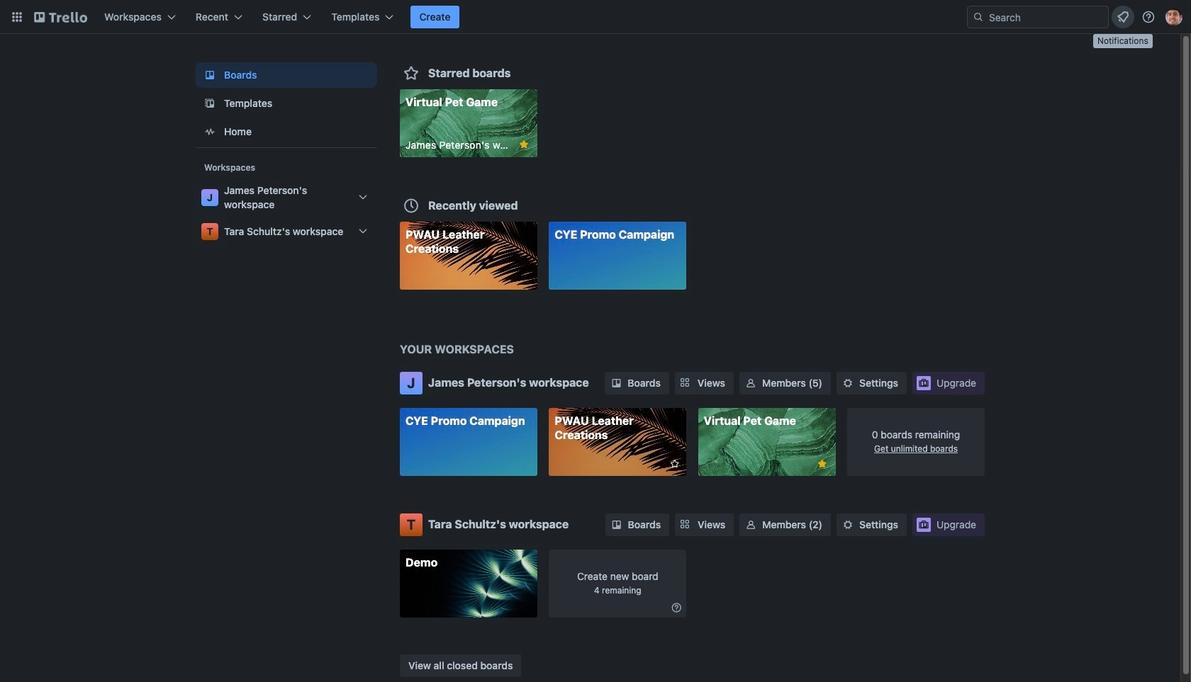 Task type: vqa. For each thing, say whether or not it's contained in the screenshot.
THE FOR within the 'Tier List by Trello Engineering Team Use this template to create a tier list for anything you want. A tier list is a way to rank items in a category from best to worst. This could be: best NBA players, GOAT'd pasta dishes, and tastiest fast food joints.'
no



Task type: describe. For each thing, give the bounding box(es) containing it.
click to unstar this board. it will be removed from your starred list. image
[[518, 138, 530, 151]]

board image
[[201, 67, 218, 84]]

primary element
[[0, 0, 1191, 34]]

home image
[[201, 123, 218, 140]]

0 notifications image
[[1115, 9, 1132, 26]]

open information menu image
[[1142, 10, 1156, 24]]

template board image
[[201, 95, 218, 112]]



Task type: locate. For each thing, give the bounding box(es) containing it.
click to unstar this board. it will be removed from your starred list. image
[[816, 458, 829, 471]]

search image
[[973, 11, 984, 23]]

james peterson (jamespeterson93) image
[[1166, 9, 1183, 26]]

back to home image
[[34, 6, 87, 28]]

tooltip
[[1094, 34, 1153, 48]]

Search field
[[967, 6, 1109, 28]]

sm image
[[841, 377, 855, 391], [744, 518, 758, 532], [841, 518, 855, 532], [670, 601, 684, 615]]

sm image
[[610, 377, 624, 391], [744, 377, 758, 391], [610, 518, 624, 532]]



